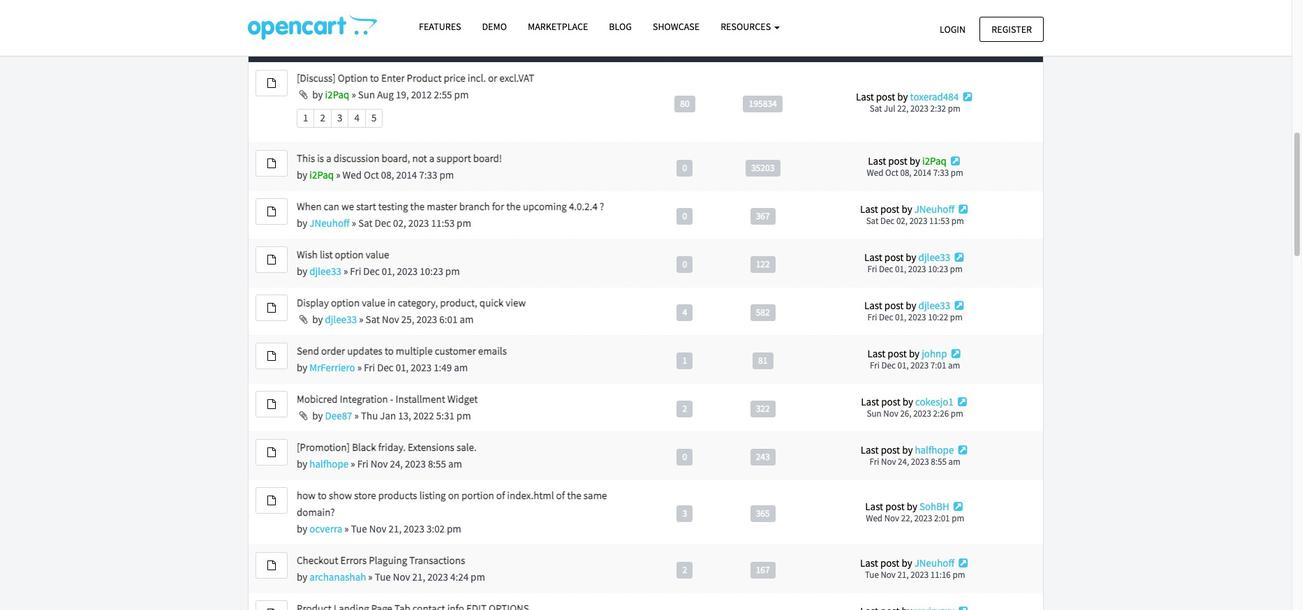 Task type: vqa. For each thing, say whether or not it's contained in the screenshot.


Task type: locate. For each thing, give the bounding box(es) containing it.
halfhope link down 2:26 at the right of page
[[915, 444, 955, 457]]

file o image left the checkout
[[268, 561, 276, 571]]

last down the sat dec 02, 2023 11:53 pm
[[865, 251, 883, 264]]

incl.
[[468, 71, 486, 85]]

last post by jneuhoff down wed nov 22, 2023 2:01 pm
[[861, 557, 955, 570]]

file o image left when
[[268, 207, 276, 217]]

» inside how to show store products listing on portion of index.html of the same domain? by ocverra » tue nov 21, 2023 3:02 pm
[[345, 523, 349, 536]]

discussion
[[334, 152, 380, 165]]

tue down checkout errors plaguing transactions link
[[375, 571, 391, 584]]

pm right the 2:01
[[952, 513, 965, 525]]

mobicred
[[297, 393, 338, 406]]

am down sale. on the bottom of the page
[[449, 458, 462, 471]]

by inside "checkout errors plaguing transactions by archanashah » tue nov 21, 2023 4:24 pm"
[[297, 571, 308, 584]]

ocverra
[[310, 523, 343, 536]]

2 file o image from the top
[[268, 207, 276, 217]]

pm right last post by i2paq
[[951, 167, 964, 179]]

0 vertical spatial halfhope link
[[915, 444, 955, 457]]

0 vertical spatial sun
[[358, 88, 375, 101]]

0 horizontal spatial oct
[[364, 168, 379, 182]]

wed left sohbh link
[[866, 513, 883, 525]]

0 horizontal spatial sun
[[358, 88, 375, 101]]

0 horizontal spatial 7:33
[[419, 168, 438, 182]]

1 vertical spatial paperclip image
[[297, 411, 310, 421]]

1 horizontal spatial tue
[[375, 571, 391, 584]]

0 vertical spatial value
[[366, 248, 389, 261]]

1 horizontal spatial 4
[[683, 306, 688, 318]]

last post by i2paq
[[869, 155, 947, 168]]

1 last post by djlee33 from the top
[[865, 251, 951, 264]]

show
[[329, 489, 352, 502]]

» inside send order updates to multiple customer emails by mrferriero » fri dec 01, 2023 1:49 am
[[358, 361, 362, 374]]

0 horizontal spatial 8:55
[[428, 458, 446, 471]]

can
[[324, 200, 340, 213]]

fri nov 24, 2023 8:55 am
[[870, 456, 961, 468]]

last post by djlee33 for display option value in category, product, quick view
[[865, 299, 951, 312]]

post down sun nov 26, 2023 2:26 pm
[[881, 444, 901, 457]]

195834
[[749, 98, 777, 109]]

0 vertical spatial i2paq
[[325, 88, 350, 101]]

08, down board,
[[381, 168, 394, 182]]

0 vertical spatial 1
[[303, 111, 308, 124]]

nov down [promotion] black friday. extensions sale. link
[[371, 458, 388, 471]]

last down jul
[[869, 155, 887, 168]]

1 vertical spatial halfhope link
[[310, 458, 349, 471]]

1 vertical spatial jneuhoff
[[310, 217, 350, 230]]

0 horizontal spatial a
[[326, 152, 332, 165]]

1 horizontal spatial 21,
[[413, 571, 426, 584]]

pm up the product,
[[446, 265, 460, 278]]

go to last post image right johnp link
[[950, 349, 963, 359]]

last left jul
[[856, 90, 875, 104]]

0 vertical spatial 3
[[337, 111, 343, 124]]

01, inside wish list option value by djlee33 » fri dec 01, 2023 10:23 pm
[[382, 265, 395, 278]]

halfhope
[[915, 444, 955, 457], [310, 458, 349, 471]]

how
[[297, 489, 316, 502]]

0 for last post by jneuhoff
[[683, 210, 688, 222]]

post down the sat dec 02, 2023 11:53 pm
[[885, 251, 904, 264]]

upcoming
[[523, 200, 567, 213]]

2 vertical spatial jneuhoff link
[[915, 557, 955, 570]]

01, inside send order updates to multiple customer emails by mrferriero » fri dec 01, 2023 1:49 am
[[396, 361, 409, 374]]

sohbh link
[[920, 500, 950, 514]]

file o image for how to show store products listing on portion of index.html of the same domain?
[[268, 496, 276, 506]]

go to last post image up the sat dec 02, 2023 11:53 pm
[[957, 204, 971, 215]]

value inside wish list option value by djlee33 » fri dec 01, 2023 10:23 pm
[[366, 248, 389, 261]]

multiple
[[396, 344, 433, 358]]

last for [promotion] black friday. extensions sale. by halfhope » fri nov 24, 2023 8:55 am
[[861, 444, 879, 457]]

go to last post image for last post by i2paq
[[949, 156, 963, 166]]

oct
[[886, 167, 899, 179], [364, 168, 379, 182]]

22, left sohbh link
[[902, 513, 913, 525]]

11:53
[[930, 215, 950, 227], [431, 217, 455, 230]]

0 vertical spatial 2
[[320, 111, 326, 124]]

2 paperclip image from the top
[[297, 411, 310, 421]]

0 horizontal spatial 3
[[337, 111, 343, 124]]

go to last post image down tue nov 21, 2023 11:16 pm
[[957, 607, 971, 611]]

topics
[[259, 40, 287, 53]]

7:33
[[934, 167, 950, 179], [419, 168, 438, 182]]

login
[[940, 23, 966, 35]]

11:53 down wed oct 08, 2014 7:33 pm
[[930, 215, 950, 227]]

2 last post by djlee33 from the top
[[865, 299, 951, 312]]

2023 down extensions at the left
[[405, 458, 426, 471]]

go to last post image up fri nov 24, 2023 8:55 am
[[957, 445, 970, 456]]

blog
[[609, 20, 632, 33]]

1 vertical spatial last post by jneuhoff
[[861, 557, 955, 570]]

of
[[497, 489, 505, 502], [557, 489, 565, 502]]

1:49
[[434, 361, 452, 374]]

2:32
[[931, 103, 947, 115]]

01, up 'fri dec 01, 2023 10:22 pm'
[[896, 264, 907, 275]]

this is a discussion board, not a support board! by i2paq » wed oct 08, 2014 7:33 pm
[[297, 152, 502, 182]]

0 vertical spatial option
[[335, 248, 364, 261]]

1 vertical spatial sun
[[867, 408, 882, 420]]

dec down wish list option value "link"
[[364, 265, 380, 278]]

go to last post image
[[957, 204, 971, 215], [953, 252, 967, 263], [953, 301, 967, 311], [957, 445, 970, 456], [952, 502, 966, 512], [957, 607, 971, 611]]

go to last post image up 'fri dec 01, 2023 10:22 pm'
[[953, 301, 967, 311]]

0 horizontal spatial 02,
[[393, 217, 406, 230]]

sat
[[870, 103, 883, 115], [867, 215, 879, 227], [358, 217, 373, 230], [366, 313, 380, 326]]

sat left jul
[[870, 103, 883, 115]]

fri down updates on the bottom left of page
[[364, 361, 375, 374]]

showcase link
[[643, 15, 711, 39]]

mobicred integration - installment widget
[[297, 393, 478, 406]]

friday.
[[378, 441, 406, 454]]

file o image for this is a discussion board, not a support board!
[[268, 159, 276, 168]]

last
[[856, 90, 875, 104], [869, 155, 887, 168], [861, 203, 879, 216], [865, 251, 883, 264], [865, 299, 883, 312], [868, 347, 886, 361], [862, 396, 880, 409], [861, 444, 879, 457], [866, 500, 884, 514], [861, 557, 879, 570]]

1 vertical spatial 4
[[683, 306, 688, 318]]

0 horizontal spatial 2014
[[396, 168, 417, 182]]

0 horizontal spatial 08,
[[381, 168, 394, 182]]

1 horizontal spatial a
[[429, 152, 435, 165]]

paperclip image
[[297, 89, 310, 100], [297, 411, 310, 421]]

index.html
[[507, 489, 554, 502]]

djlee33 inside wish list option value by djlee33 » fri dec 01, 2023 10:23 pm
[[310, 265, 342, 278]]

0 vertical spatial last post by jneuhoff
[[861, 203, 955, 216]]

1 vertical spatial 1
[[683, 355, 688, 367]]

22, for toxerad484
[[898, 103, 909, 115]]

0 horizontal spatial halfhope link
[[310, 458, 349, 471]]

2 vertical spatial i2paq
[[310, 168, 334, 182]]

file o image left send
[[268, 351, 276, 361]]

djlee33
[[919, 251, 951, 264], [310, 265, 342, 278], [919, 299, 951, 312], [325, 313, 357, 326]]

archanashah
[[310, 571, 366, 584]]

2 horizontal spatial to
[[385, 344, 394, 358]]

0 for last post by halfhope
[[683, 451, 688, 463]]

01, down send order updates to multiple customer emails link
[[396, 361, 409, 374]]

5
[[372, 111, 377, 124]]

by inside this is a discussion board, not a support board! by i2paq » wed oct 08, 2014 7:33 pm
[[297, 168, 308, 182]]

8:55 inside '[promotion] black friday. extensions sale. by halfhope » fri nov 24, 2023 8:55 am'
[[428, 458, 446, 471]]

10:23 up '10:22' at the bottom of the page
[[929, 264, 949, 275]]

2023 inside "checkout errors plaguing transactions by archanashah » tue nov 21, 2023 4:24 pm"
[[428, 571, 449, 584]]

1 last post by jneuhoff from the top
[[861, 203, 955, 216]]

» inside this is a discussion board, not a support board! by i2paq » wed oct 08, 2014 7:33 pm
[[336, 168, 341, 182]]

2 last post by jneuhoff from the top
[[861, 557, 955, 570]]

last post by johnp
[[868, 347, 948, 361]]

oct down discussion
[[364, 168, 379, 182]]

5 link
[[365, 109, 383, 128]]

post down wed oct 08, 2014 7:33 pm
[[881, 203, 900, 216]]

4
[[354, 111, 360, 124], [683, 306, 688, 318]]

widget
[[448, 393, 478, 406]]

jneuhoff for when can we start testing the master branch for the upcoming 4.0.2.4 ?
[[915, 203, 955, 216]]

2014
[[914, 167, 932, 179], [396, 168, 417, 182]]

emails
[[478, 344, 507, 358]]

wed up the sat dec 02, 2023 11:53 pm
[[867, 167, 884, 179]]

integration
[[340, 393, 388, 406]]

file o image for [promotion] black friday. extensions sale.
[[268, 448, 276, 458]]

i2paq link down the is
[[310, 168, 334, 182]]

checkout errors plaguing transactions link
[[297, 554, 465, 567]]

3 0 from the top
[[683, 258, 688, 270]]

post for how to show store products listing on portion of index.html of the same domain? by ocverra » tue nov 21, 2023 3:02 pm
[[886, 500, 905, 514]]

fri inside wish list option value by djlee33 » fri dec 01, 2023 10:23 pm
[[350, 265, 361, 278]]

file o image left [promotion]
[[268, 448, 276, 458]]

»
[[352, 88, 356, 101], [336, 168, 341, 182], [352, 217, 356, 230], [344, 265, 348, 278], [359, 313, 364, 326], [358, 361, 362, 374], [355, 409, 359, 423], [351, 458, 355, 471], [345, 523, 349, 536], [368, 571, 373, 584]]

by down the wish at the top of the page
[[297, 265, 308, 278]]

2 for checkout errors plaguing transactions
[[683, 564, 688, 576]]

0 horizontal spatial of
[[497, 489, 505, 502]]

quick
[[480, 296, 504, 310]]

display
[[297, 296, 329, 310]]

1 horizontal spatial 3
[[683, 508, 688, 520]]

go to last post image
[[961, 92, 975, 102], [949, 156, 963, 166], [950, 349, 963, 359], [956, 397, 970, 407], [957, 558, 971, 569]]

1 horizontal spatial 08,
[[901, 167, 912, 179]]

tue left 11:16
[[866, 570, 879, 581]]

last for wish list option value by djlee33 » fri dec 01, 2023 10:23 pm
[[865, 251, 883, 264]]

365
[[756, 508, 770, 520]]

2 vertical spatial jneuhoff
[[915, 557, 955, 570]]

jneuhoff down the 2:01
[[915, 557, 955, 570]]

djlee33 link down the fri dec 01, 2023 10:23 pm
[[919, 299, 951, 312]]

value down start
[[366, 248, 389, 261]]

file o image left how
[[268, 496, 276, 506]]

10:23 up "category,"
[[420, 265, 444, 278]]

am
[[460, 313, 474, 326], [949, 360, 961, 372], [454, 361, 468, 374], [949, 456, 961, 468], [449, 458, 462, 471]]

last for how to show store products listing on portion of index.html of the same domain? by ocverra » tue nov 21, 2023 3:02 pm
[[866, 500, 884, 514]]

1 vertical spatial i2paq
[[923, 155, 947, 168]]

last post by jneuhoff
[[861, 203, 955, 216], [861, 557, 955, 570]]

i2paq down option
[[325, 88, 350, 101]]

1 0 from the top
[[683, 162, 688, 174]]

0 horizontal spatial 1
[[303, 111, 308, 124]]

02, down testing
[[393, 217, 406, 230]]

post for send order updates to multiple customer emails by mrferriero » fri dec 01, 2023 1:49 am
[[888, 347, 907, 361]]

21, left 11:16
[[898, 570, 909, 581]]

24, inside '[promotion] black friday. extensions sale. by halfhope » fri nov 24, 2023 8:55 am'
[[390, 458, 403, 471]]

81
[[759, 355, 768, 367]]

nov up checkout errors plaguing transactions link
[[369, 523, 387, 536]]

go to last post image right sohbh
[[952, 502, 966, 512]]

last post by halfhope
[[861, 444, 955, 457]]

cokesjo1
[[916, 396, 954, 409]]

1 file o image from the top
[[268, 78, 276, 88]]

display option value in category, product, quick view
[[297, 296, 526, 310]]

view
[[506, 296, 526, 310]]

dec inside wish list option value by djlee33 » fri dec 01, 2023 10:23 pm
[[364, 265, 380, 278]]

02, down wed oct 08, 2014 7:33 pm
[[897, 215, 908, 227]]

last down 'fri dec 01, 2023 10:22 pm'
[[868, 347, 886, 361]]

21, inside "checkout errors plaguing transactions by archanashah » tue nov 21, 2023 4:24 pm"
[[413, 571, 426, 584]]

21, inside how to show store products listing on portion of index.html of the same domain? by ocverra » tue nov 21, 2023 3:02 pm
[[389, 523, 402, 536]]

sat jul 22, 2023 2:32 pm
[[870, 103, 961, 115]]

» inside "checkout errors plaguing transactions by archanashah » tue nov 21, 2023 4:24 pm"
[[368, 571, 373, 584]]

1 vertical spatial 22,
[[902, 513, 913, 525]]

» down checkout errors plaguing transactions link
[[368, 571, 373, 584]]

0 horizontal spatial 11:53
[[431, 217, 455, 230]]

2012
[[411, 88, 432, 101]]

-
[[390, 393, 394, 406]]

21, up plaguing
[[389, 523, 402, 536]]

sun left aug
[[358, 88, 375, 101]]

file o image left this
[[268, 159, 276, 168]]

4 file o image from the top
[[268, 351, 276, 361]]

2 0 from the top
[[683, 210, 688, 222]]

2 vertical spatial to
[[318, 489, 327, 502]]

djlee33 link
[[919, 251, 951, 264], [310, 265, 342, 278], [919, 299, 951, 312], [325, 313, 357, 326]]

1 horizontal spatial to
[[370, 71, 379, 85]]

the left same on the left
[[567, 489, 582, 502]]

paperclip image
[[297, 314, 310, 325]]

0 vertical spatial to
[[370, 71, 379, 85]]

1 horizontal spatial of
[[557, 489, 565, 502]]

of right 'index.html'
[[557, 489, 565, 502]]

jneuhoff link for checkout errors plaguing transactions
[[915, 557, 955, 570]]

jneuhoff for checkout errors plaguing transactions
[[915, 557, 955, 570]]

1 horizontal spatial 02,
[[897, 215, 908, 227]]

1 horizontal spatial halfhope link
[[915, 444, 955, 457]]

by down sat jul 22, 2023 2:32 pm
[[910, 155, 921, 168]]

2 of from the left
[[557, 489, 565, 502]]

5 file o image from the top
[[268, 496, 276, 506]]

last for send order updates to multiple customer emails by mrferriero » fri dec 01, 2023 1:49 am
[[868, 347, 886, 361]]

5 file o image from the top
[[268, 561, 276, 571]]

i2paq link
[[325, 88, 350, 101], [923, 155, 947, 168], [310, 168, 334, 182]]

to left enter
[[370, 71, 379, 85]]

go to last post image for last post by toxerad484
[[961, 92, 975, 102]]

0 vertical spatial last post by djlee33
[[865, 251, 951, 264]]

pm inside when can we start testing the master branch for the upcoming 4.0.2.4 ? by jneuhoff » sat dec 02, 2023 11:53 pm
[[457, 217, 471, 230]]

0 horizontal spatial to
[[318, 489, 327, 502]]

1 a from the left
[[326, 152, 332, 165]]

nov down plaguing
[[393, 571, 410, 584]]

01, for send order updates to multiple customer emails
[[898, 360, 909, 372]]

sat down start
[[358, 217, 373, 230]]

updates
[[347, 344, 383, 358]]

option
[[335, 248, 364, 261], [331, 296, 360, 310]]

2 horizontal spatial the
[[567, 489, 582, 502]]

i2paq link down option
[[325, 88, 350, 101]]

0 vertical spatial i2paq link
[[325, 88, 350, 101]]

» inside wish list option value by djlee33 » fri dec 01, 2023 10:23 pm
[[344, 265, 348, 278]]

02, inside when can we start testing the master branch for the upcoming 4.0.2.4 ? by jneuhoff » sat dec 02, 2023 11:53 pm
[[393, 217, 406, 230]]

1 vertical spatial last post by djlee33
[[865, 299, 951, 312]]

» down we
[[352, 217, 356, 230]]

tue inside how to show store products listing on portion of index.html of the same domain? by ocverra » tue nov 21, 2023 3:02 pm
[[351, 523, 367, 536]]

halfhope inside '[promotion] black friday. extensions sale. by halfhope » fri nov 24, 2023 8:55 am'
[[310, 458, 349, 471]]

2 vertical spatial i2paq link
[[310, 168, 334, 182]]

a right the is
[[326, 152, 332, 165]]

21, down transactions
[[413, 571, 426, 584]]

login link
[[928, 16, 978, 42]]

post down the fri dec 01, 2023 10:23 pm
[[885, 299, 904, 312]]

fri dec 01, 2023 10:23 pm
[[868, 264, 963, 275]]

file o image left "display"
[[268, 303, 276, 313]]

file o image
[[268, 159, 276, 168], [268, 303, 276, 313], [268, 400, 276, 409], [268, 448, 276, 458], [268, 561, 276, 571]]

last down the fri dec 01, 2023 10:23 pm
[[865, 299, 883, 312]]

by inside when can we start testing the master branch for the upcoming 4.0.2.4 ? by jneuhoff » sat dec 02, 2023 11:53 pm
[[297, 217, 308, 230]]

wed inside this is a discussion board, not a support board! by i2paq » wed oct 08, 2014 7:33 pm
[[343, 168, 362, 182]]

0 vertical spatial jneuhoff
[[915, 203, 955, 216]]

tue
[[351, 523, 367, 536], [866, 570, 879, 581], [375, 571, 391, 584]]

0 horizontal spatial halfhope
[[310, 458, 349, 471]]

post left "johnp"
[[888, 347, 907, 361]]

jneuhoff link down the 2:01
[[915, 557, 955, 570]]

wed for how to show store products listing on portion of index.html of the same domain?
[[866, 513, 883, 525]]

by down this
[[297, 168, 308, 182]]

sun nov 26, 2023 2:26 pm
[[867, 408, 964, 420]]

go to last post image for how to show store products listing on portion of index.html of the same domain? by ocverra » tue nov 21, 2023 3:02 pm
[[952, 502, 966, 512]]

0 horizontal spatial 21,
[[389, 523, 402, 536]]

0 horizontal spatial 10:23
[[420, 265, 444, 278]]

2023 down transactions
[[428, 571, 449, 584]]

the right testing
[[410, 200, 425, 213]]

1 vertical spatial 3
[[683, 508, 688, 520]]

01, for wish list option value
[[896, 264, 907, 275]]

am inside '[promotion] black friday. extensions sale. by halfhope » fri nov 24, 2023 8:55 am'
[[449, 458, 462, 471]]

1 horizontal spatial halfhope
[[915, 444, 955, 457]]

1 vertical spatial 2
[[683, 403, 688, 415]]

0 horizontal spatial the
[[410, 200, 425, 213]]

24,
[[898, 456, 910, 468], [390, 458, 403, 471]]

last for checkout errors plaguing transactions by archanashah » tue nov 21, 2023 4:24 pm
[[861, 557, 879, 570]]

go to last post image for wish list option value by djlee33 » fri dec 01, 2023 10:23 pm
[[953, 252, 967, 263]]

0 vertical spatial 4
[[354, 111, 360, 124]]

0 horizontal spatial tue
[[351, 523, 367, 536]]

08, up the sat dec 02, 2023 11:53 pm
[[901, 167, 912, 179]]

the inside how to show store products listing on portion of index.html of the same domain? by ocverra » tue nov 21, 2023 3:02 pm
[[567, 489, 582, 502]]

ocverra link
[[310, 523, 343, 536]]

1 vertical spatial i2paq link
[[923, 155, 947, 168]]

[discuss]
[[297, 71, 336, 85]]

post down wed nov 22, 2023 2:01 pm
[[881, 557, 900, 570]]

to inside send order updates to multiple customer emails by mrferriero » fri dec 01, 2023 1:49 am
[[385, 344, 394, 358]]

1 horizontal spatial 7:33
[[934, 167, 950, 179]]

1 file o image from the top
[[268, 159, 276, 168]]

this
[[297, 152, 315, 165]]

cokesjo1 link
[[916, 396, 954, 409]]

2023 inside when can we start testing the master branch for the upcoming 4.0.2.4 ? by jneuhoff » sat dec 02, 2023 11:53 pm
[[408, 217, 429, 230]]

last post by jneuhoff for ?
[[861, 203, 955, 216]]

jneuhoff inside when can we start testing the master branch for the upcoming 4.0.2.4 ? by jneuhoff » sat dec 02, 2023 11:53 pm
[[310, 217, 350, 230]]

nov inside "checkout errors plaguing transactions by archanashah » tue nov 21, 2023 4:24 pm"
[[393, 571, 410, 584]]

option
[[338, 71, 368, 85]]

2023 up display option value in category, product, quick view link
[[397, 265, 418, 278]]

0 horizontal spatial 24,
[[390, 458, 403, 471]]

by inside how to show store products listing on portion of index.html of the same domain? by ocverra » tue nov 21, 2023 3:02 pm
[[297, 523, 308, 536]]

10:22
[[929, 312, 949, 324]]

file o image
[[268, 78, 276, 88], [268, 207, 276, 217], [268, 255, 276, 265], [268, 351, 276, 361], [268, 496, 276, 506]]

post left cokesjo1
[[882, 396, 901, 409]]

demo link
[[472, 15, 518, 39]]

pm inside wish list option value by djlee33 » fri dec 01, 2023 10:23 pm
[[446, 265, 460, 278]]

fri
[[868, 264, 878, 275], [350, 265, 361, 278], [868, 312, 878, 324], [871, 360, 880, 372], [364, 361, 375, 374], [870, 456, 880, 468], [357, 458, 369, 471]]

jneuhoff link for when can we start testing the master branch for the upcoming 4.0.2.4 ?
[[915, 203, 955, 216]]

4 0 from the top
[[683, 451, 688, 463]]

0 vertical spatial 22,
[[898, 103, 909, 115]]

i2paq link for last post by
[[923, 155, 947, 168]]

24, up last post by sohbh
[[898, 456, 910, 468]]

nov inside '[promotion] black friday. extensions sale. by halfhope » fri nov 24, 2023 8:55 am'
[[371, 458, 388, 471]]

last left sohbh
[[866, 500, 884, 514]]

djlee33 link down list
[[310, 265, 342, 278]]

3 file o image from the top
[[268, 400, 276, 409]]

halfhope link down [promotion]
[[310, 458, 349, 471]]

0 vertical spatial jneuhoff link
[[915, 203, 955, 216]]

last for when can we start testing the master branch for the upcoming 4.0.2.4 ? by jneuhoff » sat dec 02, 2023 11:53 pm
[[861, 203, 879, 216]]

2 for mobicred integration - installment widget
[[683, 403, 688, 415]]

7:33 up the sat dec 02, 2023 11:53 pm
[[934, 167, 950, 179]]

1 horizontal spatial 24,
[[898, 456, 910, 468]]

how to show store products listing on portion of index.html of the same domain? by ocverra » tue nov 21, 2023 3:02 pm
[[297, 489, 607, 536]]

01,
[[896, 264, 907, 275], [382, 265, 395, 278], [896, 312, 907, 324], [898, 360, 909, 372], [396, 361, 409, 374]]

sat inside when can we start testing the master branch for the upcoming 4.0.2.4 ? by jneuhoff » sat dec 02, 2023 11:53 pm
[[358, 217, 373, 230]]

1 vertical spatial halfhope
[[310, 458, 349, 471]]

2 vertical spatial 2
[[683, 564, 688, 576]]

1 horizontal spatial 2014
[[914, 167, 932, 179]]

167
[[756, 564, 770, 576]]

nov
[[382, 313, 399, 326], [884, 408, 899, 420], [882, 456, 897, 468], [371, 458, 388, 471], [885, 513, 900, 525], [369, 523, 387, 536], [881, 570, 896, 581], [393, 571, 410, 584]]

1 paperclip image from the top
[[297, 89, 310, 100]]

sat down wed oct 08, 2014 7:33 pm
[[867, 215, 879, 227]]

11:53 down master
[[431, 217, 455, 230]]

2
[[320, 111, 326, 124], [683, 403, 688, 415], [683, 564, 688, 576]]

4 file o image from the top
[[268, 448, 276, 458]]

0 vertical spatial paperclip image
[[297, 89, 310, 100]]

1 horizontal spatial 10:23
[[929, 264, 949, 275]]

jneuhoff link
[[915, 203, 955, 216], [310, 217, 350, 230], [915, 557, 955, 570]]

1 vertical spatial to
[[385, 344, 394, 358]]

by down mobicred
[[312, 409, 323, 423]]

go to last post image right cokesjo1 link
[[956, 397, 970, 407]]



Task type: describe. For each thing, give the bounding box(es) containing it.
dec inside send order updates to multiple customer emails by mrferriero » fri dec 01, 2023 1:49 am
[[377, 361, 394, 374]]

last for this is a discussion board, not a support board! by i2paq » wed oct 08, 2014 7:33 pm
[[869, 155, 887, 168]]

djlee33 up order
[[325, 313, 357, 326]]

2023 left '7:01'
[[911, 360, 929, 372]]

resources link
[[711, 15, 791, 39]]

by down wed oct 08, 2014 7:33 pm
[[902, 203, 913, 216]]

2023 inside send order updates to multiple customer emails by mrferriero » fri dec 01, 2023 1:49 am
[[411, 361, 432, 374]]

checkout
[[297, 554, 339, 567]]

sohbh
[[920, 500, 950, 514]]

35203
[[752, 162, 775, 174]]

this is a discussion board, not a support board! link
[[297, 152, 502, 165]]

2023 inside wish list option value by djlee33 » fri dec 01, 2023 10:23 pm
[[397, 265, 418, 278]]

fri up "last post by johnp"
[[868, 312, 878, 324]]

1 vertical spatial option
[[331, 296, 360, 310]]

send order updates to multiple customer emails by mrferriero » fri dec 01, 2023 1:49 am
[[297, 344, 507, 374]]

dec up 'last post by cokesjo1'
[[882, 360, 896, 372]]

by down 26,
[[903, 444, 913, 457]]

2 horizontal spatial 21,
[[898, 570, 909, 581]]

paperclip image for by dee87 » thu jan 13, 2022 5:31 pm
[[297, 411, 310, 421]]

go to last post image for last post by johnp
[[950, 349, 963, 359]]

i2paq link for by
[[310, 168, 334, 182]]

nov left 26,
[[884, 408, 899, 420]]

0 for last post by djlee33
[[683, 258, 688, 270]]

paperclip image for by i2paq » sun aug 19, 2012 2:55 pm
[[297, 89, 310, 100]]

listing
[[420, 489, 446, 502]]

nov down in
[[382, 313, 399, 326]]

1 vertical spatial jneuhoff link
[[310, 217, 350, 230]]

go to last post image for [promotion] black friday. extensions sale. by halfhope » fri nov 24, 2023 8:55 am
[[957, 445, 970, 456]]

black
[[352, 441, 376, 454]]

2023 down the sat dec 02, 2023 11:53 pm
[[909, 264, 927, 275]]

by inside send order updates to multiple customer emails by mrferriero » fri dec 01, 2023 1:49 am
[[297, 361, 308, 374]]

by dee87 » thu jan 13, 2022 5:31 pm
[[310, 409, 471, 423]]

2023 left "2:32"
[[911, 103, 929, 115]]

we
[[342, 200, 354, 213]]

post for checkout errors plaguing transactions by archanashah » tue nov 21, 2023 4:24 pm
[[881, 557, 900, 570]]

post for this is a discussion board, not a support board! by i2paq » wed oct 08, 2014 7:33 pm
[[889, 155, 908, 168]]

pm right 2:26 at the right of page
[[951, 408, 964, 420]]

price
[[444, 71, 466, 85]]

djlee33 down the fri dec 01, 2023 10:23 pm
[[919, 299, 951, 312]]

2014 inside this is a discussion board, not a support board! by i2paq » wed oct 08, 2014 7:33 pm
[[396, 168, 417, 182]]

file o image for when can we start testing the master branch for the upcoming 4.0.2.4 ?
[[268, 207, 276, 217]]

pm down the widget
[[457, 409, 471, 423]]

[promotion] black friday. extensions sale. by halfhope » fri nov 24, 2023 8:55 am
[[297, 441, 477, 471]]

» left thu
[[355, 409, 359, 423]]

send order updates to multiple customer emails link
[[297, 344, 507, 358]]

post left toxerad484 'link'
[[877, 90, 896, 104]]

products
[[378, 489, 418, 502]]

fri inside '[promotion] black friday. extensions sale. by halfhope » fri nov 24, 2023 8:55 am'
[[357, 458, 369, 471]]

jul
[[884, 103, 896, 115]]

thu
[[361, 409, 378, 423]]

display option value in category, product, quick view link
[[297, 296, 526, 310]]

installment
[[396, 393, 446, 406]]

post for wish list option value by djlee33 » fri dec 01, 2023 10:23 pm
[[885, 251, 904, 264]]

pm inside how to show store products listing on portion of index.html of the same domain? by ocverra » tue nov 21, 2023 3:02 pm
[[447, 523, 462, 536]]

to inside how to show store products listing on portion of index.html of the same domain? by ocverra » tue nov 21, 2023 3:02 pm
[[318, 489, 327, 502]]

1 horizontal spatial oct
[[886, 167, 899, 179]]

6:01
[[440, 313, 458, 326]]

[discuss] option to enter product price incl. or excl.vat
[[297, 71, 535, 85]]

4:24
[[451, 571, 469, 584]]

am inside send order updates to multiple customer emails by mrferriero » fri dec 01, 2023 1:49 am
[[454, 361, 468, 374]]

fri inside send order updates to multiple customer emails by mrferriero » fri dec 01, 2023 1:49 am
[[364, 361, 375, 374]]

am up sohbh link
[[949, 456, 961, 468]]

extensions
[[408, 441, 455, 454]]

am right '7:01'
[[949, 360, 961, 372]]

13,
[[398, 409, 411, 423]]

pm inside "checkout errors plaguing transactions by archanashah » tue nov 21, 2023 4:24 pm"
[[471, 571, 485, 584]]

toxerad484 link
[[911, 90, 959, 104]]

wish list option value link
[[297, 248, 389, 261]]

26,
[[901, 408, 912, 420]]

support
[[437, 152, 471, 165]]

fri up 'fri dec 01, 2023 10:22 pm'
[[868, 264, 878, 275]]

category,
[[398, 296, 438, 310]]

file o image for [discuss] option to enter product price incl. or excl.vat
[[268, 78, 276, 88]]

last post by sohbh
[[866, 500, 950, 514]]

halfhope link for last post by
[[915, 444, 955, 457]]

dee87 link
[[325, 409, 352, 423]]

pm right '10:22' at the bottom of the page
[[951, 312, 963, 324]]

djlee33 down the sat dec 02, 2023 11:53 pm
[[919, 251, 951, 264]]

oct inside this is a discussion board, not a support board! by i2paq » wed oct 08, 2014 7:33 pm
[[364, 168, 379, 182]]

0 for last post by i2paq
[[683, 162, 688, 174]]

1 vertical spatial value
[[362, 296, 386, 310]]

wed for this is a discussion board, not a support board!
[[867, 167, 884, 179]]

by djlee33 » sat nov 25, 2023 6:01 am
[[310, 313, 474, 326]]

djlee33 link up order
[[325, 313, 357, 326]]

johnp link
[[922, 347, 948, 361]]

1 horizontal spatial 11:53
[[930, 215, 950, 227]]

start
[[356, 200, 376, 213]]

excl.vat
[[500, 71, 535, 85]]

by down the sat dec 02, 2023 11:53 pm
[[906, 251, 917, 264]]

1 horizontal spatial sun
[[867, 408, 882, 420]]

board,
[[382, 152, 410, 165]]

last post by djlee33 for wish list option value
[[865, 251, 951, 264]]

1 horizontal spatial 1
[[683, 355, 688, 367]]

sat up updates on the bottom left of page
[[366, 313, 380, 326]]

wed nov 22, 2023 2:01 pm
[[866, 513, 965, 525]]

» inside when can we start testing the master branch for the upcoming 4.0.2.4 ? by jneuhoff » sat dec 02, 2023 11:53 pm
[[352, 217, 356, 230]]

halfhope link for by
[[310, 458, 349, 471]]

board!
[[473, 152, 502, 165]]

dec up "last post by johnp"
[[880, 312, 894, 324]]

367
[[756, 210, 770, 222]]

go to last post image for when can we start testing the master branch for the upcoming 4.0.2.4 ? by jneuhoff » sat dec 02, 2023 11:53 pm
[[957, 204, 971, 215]]

0 vertical spatial halfhope
[[915, 444, 955, 457]]

1 of from the left
[[497, 489, 505, 502]]

in
[[388, 296, 396, 310]]

1 link
[[297, 109, 315, 128]]

by inside '[promotion] black friday. extensions sale. by halfhope » fri nov 24, 2023 8:55 am'
[[297, 458, 308, 471]]

2 link
[[314, 109, 332, 128]]

on
[[448, 489, 460, 502]]

go to last post image for last post by jneuhoff
[[957, 558, 971, 569]]

3:02
[[427, 523, 445, 536]]

2023 inside '[promotion] black friday. extensions sale. by halfhope » fri nov 24, 2023 8:55 am'
[[405, 458, 426, 471]]

fri up 'last post by cokesjo1'
[[871, 360, 880, 372]]

582
[[756, 306, 770, 318]]

08, inside this is a discussion board, not a support board! by i2paq » wed oct 08, 2014 7:33 pm
[[381, 168, 394, 182]]

dec up 'fri dec 01, 2023 10:22 pm'
[[880, 264, 894, 275]]

nov left 11:16
[[881, 570, 896, 581]]

?
[[600, 200, 605, 213]]

2023 left '10:22' at the bottom of the page
[[909, 312, 927, 324]]

last left 26,
[[862, 396, 880, 409]]

is
[[317, 152, 324, 165]]

tue nov 21, 2023 11:16 pm
[[866, 570, 966, 581]]

by left "johnp"
[[910, 347, 920, 361]]

by left cokesjo1
[[903, 396, 914, 409]]

archanashah link
[[310, 571, 366, 584]]

nov left sohbh link
[[885, 513, 900, 525]]

when
[[297, 200, 322, 213]]

2:01
[[935, 513, 951, 525]]

2023 down wed oct 08, 2014 7:33 pm
[[910, 215, 928, 227]]

toxerad484
[[911, 90, 959, 104]]

aug
[[377, 88, 394, 101]]

djlee33 link down the sat dec 02, 2023 11:53 pm
[[919, 251, 951, 264]]

i2paq inside this is a discussion board, not a support board! by i2paq » wed oct 08, 2014 7:33 pm
[[310, 168, 334, 182]]

» up updates on the bottom left of page
[[359, 313, 364, 326]]

2023 up last post by sohbh
[[912, 456, 930, 468]]

2023 inside how to show store products listing on portion of index.html of the same domain? by ocverra » tue nov 21, 2023 3:02 pm
[[404, 523, 425, 536]]

2 inside 2 link
[[320, 111, 326, 124]]

store
[[354, 489, 376, 502]]

register
[[992, 23, 1033, 35]]

dec inside when can we start testing the master branch for the upcoming 4.0.2.4 ? by jneuhoff » sat dec 02, 2023 11:53 pm
[[375, 217, 391, 230]]

19,
[[396, 88, 409, 101]]

by down the [discuss]
[[312, 88, 323, 101]]

22, for sohbh
[[902, 513, 913, 525]]

post for [promotion] black friday. extensions sale. by halfhope » fri nov 24, 2023 8:55 am
[[881, 444, 901, 457]]

by left 11:16
[[902, 557, 913, 570]]

by right paperclip image
[[312, 313, 323, 326]]

marketplace
[[528, 20, 588, 33]]

4 link
[[348, 109, 366, 128]]

file o image for checkout errors plaguing transactions
[[268, 561, 276, 571]]

pm up the fri dec 01, 2023 10:23 pm
[[952, 215, 965, 227]]

pm right "2:32"
[[948, 103, 961, 115]]

fri up last post by sohbh
[[870, 456, 880, 468]]

2023 down "category,"
[[417, 313, 438, 326]]

0 horizontal spatial 4
[[354, 111, 360, 124]]

plaguing
[[369, 554, 408, 567]]

features
[[419, 20, 461, 33]]

sale.
[[457, 441, 477, 454]]

how to show store products listing on portion of index.html of the same domain? link
[[297, 489, 607, 519]]

pm inside this is a discussion board, not a support board! by i2paq » wed oct 08, 2014 7:33 pm
[[440, 168, 454, 182]]

» inside '[promotion] black friday. extensions sale. by halfhope » fri nov 24, 2023 8:55 am'
[[351, 458, 355, 471]]

option inside wish list option value by djlee33 » fri dec 01, 2023 10:23 pm
[[335, 248, 364, 261]]

checkout errors plaguing transactions by archanashah » tue nov 21, 2023 4:24 pm
[[297, 554, 485, 584]]

order
[[321, 344, 345, 358]]

last post by jneuhoff for pm
[[861, 557, 955, 570]]

1 horizontal spatial 8:55
[[931, 456, 947, 468]]

by inside wish list option value by djlee33 » fri dec 01, 2023 10:23 pm
[[297, 265, 308, 278]]

tue inside "checkout errors plaguing transactions by archanashah » tue nov 21, 2023 4:24 pm"
[[375, 571, 391, 584]]

transactions
[[410, 554, 465, 567]]

» down option
[[352, 88, 356, 101]]

am right 6:01
[[460, 313, 474, 326]]

post for when can we start testing the master branch for the upcoming 4.0.2.4 ? by jneuhoff » sat dec 02, 2023 11:53 pm
[[881, 203, 900, 216]]

by left '10:22' at the bottom of the page
[[906, 299, 917, 312]]

wish
[[297, 248, 318, 261]]

nov up last post by sohbh
[[882, 456, 897, 468]]

1 inside 1 link
[[303, 111, 308, 124]]

2 horizontal spatial tue
[[866, 570, 879, 581]]

pm down price
[[454, 88, 469, 101]]

sat dec 02, 2023 11:53 pm
[[867, 215, 965, 227]]

243
[[756, 451, 770, 463]]

mobicred integration - installment widget link
[[297, 393, 478, 406]]

1 horizontal spatial the
[[507, 200, 521, 213]]

same
[[584, 489, 607, 502]]

not
[[413, 152, 427, 165]]

features link
[[409, 15, 472, 39]]

register link
[[980, 16, 1044, 42]]

3 file o image from the top
[[268, 255, 276, 265]]

or
[[488, 71, 498, 85]]

2023 left 11:16
[[911, 570, 929, 581]]

11:16
[[931, 570, 951, 581]]

product,
[[440, 296, 478, 310]]

product
[[407, 71, 442, 85]]

demo
[[482, 20, 507, 33]]

last post by toxerad484
[[856, 90, 959, 104]]

80
[[681, 98, 690, 109]]

pm down the sat dec 02, 2023 11:53 pm
[[951, 264, 963, 275]]

by right jul
[[898, 90, 909, 104]]

2023 right 26,
[[914, 408, 932, 420]]

nov inside how to show store products listing on portion of index.html of the same domain? by ocverra » tue nov 21, 2023 3:02 pm
[[369, 523, 387, 536]]

dec down wed oct 08, 2014 7:33 pm
[[881, 215, 895, 227]]

by left sohbh link
[[907, 500, 918, 514]]

2 a from the left
[[429, 152, 435, 165]]

11:53 inside when can we start testing the master branch for the upcoming 4.0.2.4 ? by jneuhoff » sat dec 02, 2023 11:53 pm
[[431, 217, 455, 230]]

2023 left the 2:01
[[915, 513, 933, 525]]

[promotion]
[[297, 441, 350, 454]]

01, for display option value in category, product, quick view
[[896, 312, 907, 324]]

go to last post image for last post by cokesjo1
[[956, 397, 970, 407]]

7:33 inside this is a discussion board, not a support board! by i2paq » wed oct 08, 2014 7:33 pm
[[419, 168, 438, 182]]

when can we start testing the master branch for the upcoming 4.0.2.4 ? by jneuhoff » sat dec 02, 2023 11:53 pm
[[297, 200, 605, 230]]

10:23 inside wish list option value by djlee33 » fri dec 01, 2023 10:23 pm
[[420, 265, 444, 278]]

2 file o image from the top
[[268, 303, 276, 313]]

pm right 11:16
[[953, 570, 966, 581]]



